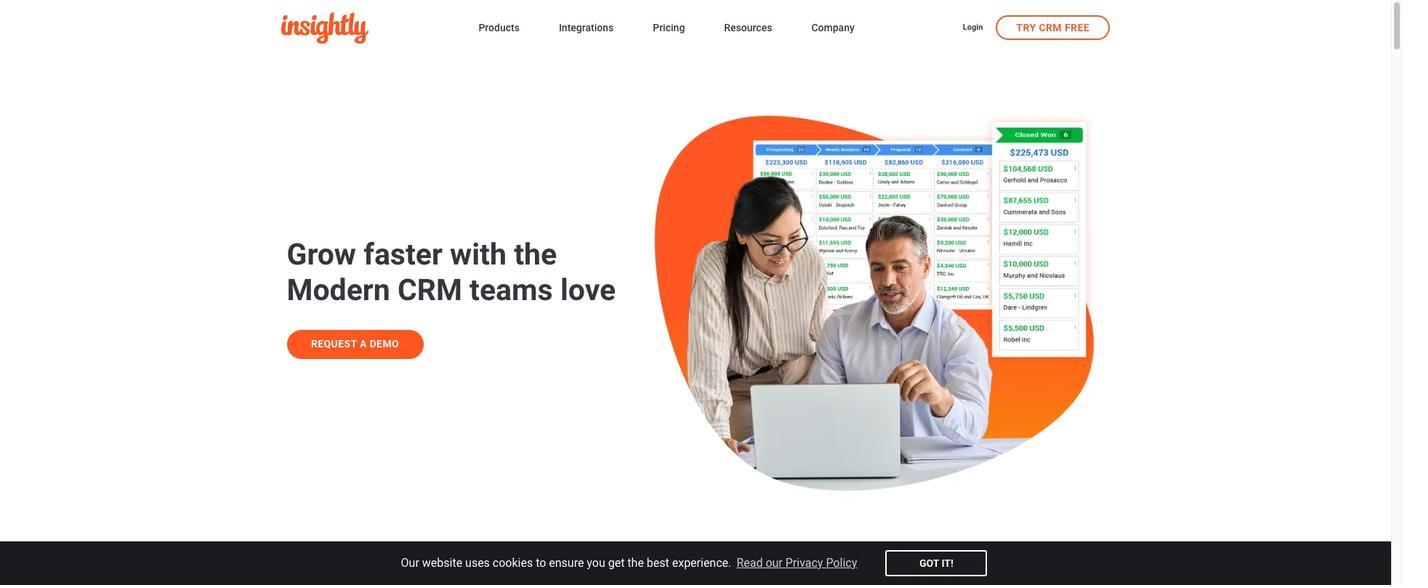 Task type: vqa. For each thing, say whether or not it's contained in the screenshot.
The Try Crm Free
yes



Task type: describe. For each thing, give the bounding box(es) containing it.
company
[[812, 22, 855, 33]]

pricing
[[653, 22, 685, 33]]

products link
[[479, 19, 520, 39]]

demo
[[370, 338, 399, 350]]

integrations
[[559, 22, 614, 33]]

policy
[[826, 556, 857, 570]]

resources
[[724, 22, 773, 33]]

login link
[[963, 22, 983, 34]]

crm inside try crm free button
[[1039, 21, 1062, 33]]

pricing link
[[653, 19, 685, 39]]

best
[[647, 556, 670, 570]]

read our privacy policy button
[[735, 553, 860, 575]]

it!
[[942, 558, 954, 569]]

free
[[1065, 21, 1090, 33]]

privacy
[[786, 556, 823, 570]]

grow
[[287, 237, 356, 272]]

love
[[561, 273, 616, 308]]

products
[[479, 22, 520, 33]]

try
[[1017, 21, 1037, 33]]

you
[[587, 556, 606, 570]]

with
[[450, 237, 507, 272]]

insightly logo image
[[281, 12, 369, 44]]

cookies
[[493, 556, 533, 570]]

a
[[360, 338, 367, 350]]

experience.
[[672, 556, 732, 570]]

login
[[963, 22, 983, 32]]

website
[[422, 556, 463, 570]]

modern
[[287, 273, 390, 308]]

the inside grow faster with the modern crm teams love
[[514, 237, 557, 272]]

read
[[737, 556, 763, 570]]



Task type: locate. For each thing, give the bounding box(es) containing it.
request a demo link
[[287, 330, 424, 360]]

to
[[536, 556, 546, 570]]

1 horizontal spatial crm
[[1039, 21, 1062, 33]]

resources link
[[724, 19, 773, 39]]

the right get on the bottom left of page
[[628, 556, 644, 570]]

crm inside grow faster with the modern crm teams love
[[398, 273, 462, 308]]

request
[[311, 338, 357, 350]]

our
[[401, 556, 419, 570]]

0 vertical spatial crm
[[1039, 21, 1062, 33]]

ensure
[[549, 556, 584, 570]]

got
[[920, 558, 939, 569]]

crm
[[1039, 21, 1062, 33], [398, 273, 462, 308]]

home banner businessman 2023 v3 image
[[652, 95, 1116, 494]]

get
[[608, 556, 625, 570]]

got it!
[[920, 558, 954, 569]]

our website uses cookies to ensure you get the best experience. read our privacy policy
[[401, 556, 857, 570]]

cookieconsent dialog
[[0, 542, 1392, 585]]

faster
[[364, 237, 443, 272]]

uses
[[465, 556, 490, 570]]

request a demo
[[311, 338, 399, 350]]

0 horizontal spatial crm
[[398, 273, 462, 308]]

got it! button
[[886, 550, 988, 577]]

teams
[[470, 273, 553, 308]]

try crm free
[[1017, 21, 1090, 33]]

crm down faster
[[398, 273, 462, 308]]

1 vertical spatial crm
[[398, 273, 462, 308]]

1 vertical spatial the
[[628, 556, 644, 570]]

try crm free button
[[996, 15, 1110, 40]]

insightly logo link
[[281, 12, 455, 44]]

the up 'teams'
[[514, 237, 557, 272]]

the
[[514, 237, 557, 272], [628, 556, 644, 570]]

1 horizontal spatial the
[[628, 556, 644, 570]]

our
[[766, 556, 783, 570]]

0 horizontal spatial the
[[514, 237, 557, 272]]

the inside cookieconsent dialog
[[628, 556, 644, 570]]

integrations link
[[559, 19, 614, 39]]

crm right try
[[1039, 21, 1062, 33]]

company link
[[812, 19, 855, 39]]

0 vertical spatial the
[[514, 237, 557, 272]]

grow faster with the modern crm teams love
[[287, 237, 616, 308]]

try crm free link
[[996, 15, 1110, 40]]



